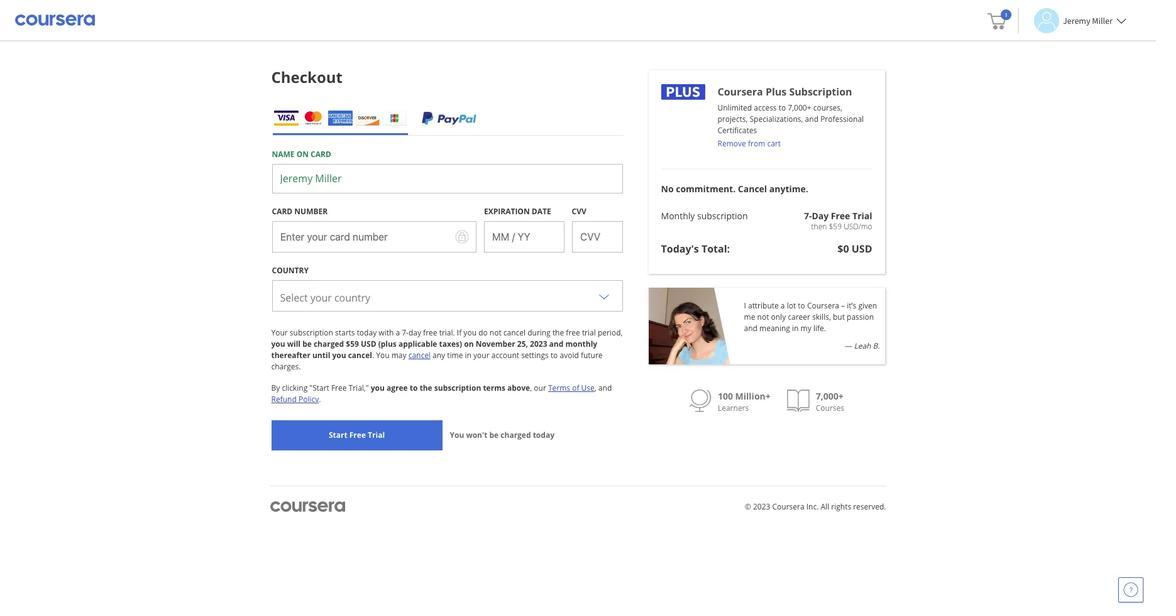 Task type: vqa. For each thing, say whether or not it's contained in the screenshot.
FIND YOUR NEW CAREER link
no



Task type: locate. For each thing, give the bounding box(es) containing it.
1 vertical spatial be
[[489, 430, 499, 441]]

25,
[[517, 339, 528, 350]]

expiration date
[[484, 206, 551, 217]]

0 horizontal spatial you
[[376, 350, 389, 361]]

trial
[[582, 328, 596, 338]]

2 free from the left
[[566, 328, 580, 338]]

$59
[[829, 221, 842, 232], [346, 339, 359, 350]]

and right use on the right
[[598, 383, 612, 394]]

0 horizontal spatial your
[[310, 291, 332, 305]]

tab list
[[272, 101, 623, 135]]

subscription inside by clicking "start free trial," you agree to the subscription terms above , our terms of use , and refund policy .
[[434, 383, 481, 394]]

1 vertical spatial 2023
[[753, 502, 770, 512]]

on right name
[[297, 149, 309, 160]]

inc.
[[806, 502, 819, 512]]

(plus
[[378, 339, 397, 350]]

0 vertical spatial trial
[[852, 210, 872, 222]]

start
[[329, 430, 347, 441]]

0 horizontal spatial .
[[319, 394, 321, 405]]

card down mastercard image
[[311, 149, 331, 160]]

1 vertical spatial a
[[396, 328, 400, 338]]

0 vertical spatial 7,000+
[[788, 102, 811, 113]]

charged for $59
[[314, 339, 344, 350]]

2023
[[530, 339, 547, 350], [753, 502, 770, 512]]

. down "start
[[319, 394, 321, 405]]

. left may
[[372, 350, 374, 361]]

you right trial,"
[[371, 383, 385, 394]]

1 vertical spatial card
[[272, 206, 292, 217]]

7,000+ up courses
[[816, 390, 843, 402]]

not down attribute
[[757, 312, 769, 322]]

coursera up skills,
[[807, 300, 839, 311]]

Name on Card text field
[[272, 164, 623, 194]]

you down (plus
[[376, 350, 389, 361]]

on right the taxes)
[[464, 339, 474, 350]]

0 horizontal spatial the
[[420, 383, 432, 394]]

subscription for monthly
[[697, 210, 748, 222]]

site metric image left 7,000+ courses
[[787, 390, 810, 412]]

remove
[[718, 138, 746, 149]]

the
[[552, 328, 564, 338], [420, 383, 432, 394]]

charged right won't
[[501, 430, 531, 441]]

million+
[[735, 390, 771, 402]]

— leah b.
[[844, 341, 880, 351]]

be right won't
[[489, 430, 499, 441]]

0 vertical spatial not
[[757, 312, 769, 322]]

1 horizontal spatial on
[[464, 339, 474, 350]]

account
[[491, 350, 519, 361]]

of
[[572, 383, 579, 394]]

coursera plus subscription image
[[661, 84, 705, 100]]

0 horizontal spatial trial
[[368, 430, 385, 441]]

only
[[771, 312, 786, 322]]

7-day free trial
[[804, 210, 872, 222]]

7,000+ up specializations,
[[788, 102, 811, 113]]

taxes)
[[439, 339, 462, 350]]

charged
[[314, 339, 344, 350], [501, 430, 531, 441]]

1 vertical spatial trial
[[368, 430, 385, 441]]

to right lot
[[798, 300, 805, 311]]

your right select
[[310, 291, 332, 305]]

learners
[[718, 403, 749, 414]]

checkout main content
[[0, 64, 1156, 541]]

all
[[821, 502, 829, 512]]

a left lot
[[781, 300, 785, 311]]

you right until
[[332, 350, 346, 361]]

1 vertical spatial your
[[473, 350, 489, 361]]

0 horizontal spatial charged
[[314, 339, 344, 350]]

1 horizontal spatial be
[[489, 430, 499, 441]]

remove from cart link
[[718, 138, 781, 149]]

to right agree
[[410, 383, 418, 394]]

today down our
[[533, 430, 554, 441]]

anytime.
[[769, 183, 808, 195]]

coursera left inc.
[[772, 502, 804, 512]]

0 vertical spatial coursera
[[718, 85, 763, 99]]

2 horizontal spatial subscription
[[697, 210, 748, 222]]

by clicking "start free trial," you agree to the subscription terms above , our terms of use , and refund policy .
[[271, 383, 612, 405]]

0 horizontal spatial cancel
[[348, 350, 372, 361]]

0 horizontal spatial today
[[357, 328, 377, 338]]

2 vertical spatial free
[[349, 430, 366, 441]]

0 horizontal spatial free
[[423, 328, 437, 338]]

checkout
[[271, 67, 343, 87]]

1 horizontal spatial cancel
[[408, 350, 431, 361]]

courses
[[816, 403, 844, 414]]

1 horizontal spatial not
[[757, 312, 769, 322]]

site metric image for 7,000+
[[787, 390, 810, 412]]

, left our
[[530, 383, 532, 394]]

in right time
[[465, 350, 471, 361]]

and down me
[[744, 323, 757, 334]]

7- up applicable
[[402, 328, 409, 338]]

to left avoid
[[551, 350, 558, 361]]

reserved.
[[853, 502, 886, 512]]

0 horizontal spatial coursera
[[718, 85, 763, 99]]

charged up until
[[314, 339, 344, 350]]

0 vertical spatial your
[[310, 291, 332, 305]]

subscription up 'you will be charged $59 usd'
[[290, 328, 333, 338]]

1 vertical spatial 7-
[[402, 328, 409, 338]]

0 horizontal spatial be
[[302, 339, 312, 350]]

if
[[457, 328, 462, 338]]

passion
[[847, 312, 874, 322]]

0 horizontal spatial 7-
[[402, 328, 409, 338]]

a inside i attribute a lot to coursera – it's given me not only career skills, but passion and meaning in my life.
[[781, 300, 785, 311]]

1 horizontal spatial a
[[781, 300, 785, 311]]

cancel
[[503, 328, 526, 338], [348, 350, 372, 361], [408, 350, 431, 361]]

trial up $0 usd
[[852, 210, 872, 222]]

2 site metric image from the left
[[787, 390, 810, 412]]

"start
[[309, 383, 329, 394]]

it's
[[847, 300, 856, 311]]

the right agree
[[420, 383, 432, 394]]

and down courses,
[[805, 114, 818, 124]]

today
[[357, 328, 377, 338], [533, 430, 554, 441]]

miller
[[1092, 15, 1113, 26]]

1 horizontal spatial charged
[[501, 430, 531, 441]]

jcb image
[[382, 111, 406, 126]]

subscription
[[789, 85, 852, 99]]

1 horizontal spatial in
[[792, 323, 799, 334]]

0 horizontal spatial 7,000+
[[788, 102, 811, 113]]

1 vertical spatial the
[[420, 383, 432, 394]]

in
[[792, 323, 799, 334], [465, 350, 471, 361]]

1 horizontal spatial free
[[566, 328, 580, 338]]

7-
[[804, 210, 812, 222], [402, 328, 409, 338]]

0 horizontal spatial card
[[272, 206, 292, 217]]

charged for today
[[501, 430, 531, 441]]

1 horizontal spatial .
[[372, 350, 374, 361]]

2 horizontal spatial coursera
[[807, 300, 839, 311]]

you
[[464, 328, 477, 338], [271, 339, 285, 350], [332, 350, 346, 361], [371, 383, 385, 394]]

today left with
[[357, 328, 377, 338]]

cancel inside (plus applicable taxes) on november 25, 2023 and monthly thereafter until you cancel
[[348, 350, 372, 361]]

and inside i attribute a lot to coursera – it's given me not only career skills, but passion and meaning in my life.
[[744, 323, 757, 334]]

your down november
[[473, 350, 489, 361]]

not
[[757, 312, 769, 322], [490, 328, 501, 338]]

free right "day"
[[423, 328, 437, 338]]

1 horizontal spatial 7,000+
[[816, 390, 843, 402]]

7,000+
[[788, 102, 811, 113], [816, 390, 843, 402]]

1 vertical spatial .
[[319, 394, 321, 405]]

0 vertical spatial 2023
[[530, 339, 547, 350]]

1 vertical spatial on
[[464, 339, 474, 350]]

free right "start
[[331, 383, 347, 394]]

2 vertical spatial subscription
[[434, 383, 481, 394]]

coursera inside i attribute a lot to coursera – it's given me not only career skills, but passion and meaning in my life.
[[807, 300, 839, 311]]

be right will
[[302, 339, 312, 350]]

$59 right then
[[829, 221, 842, 232]]

to inside by clicking "start free trial," you agree to the subscription terms above , our terms of use , and refund policy .
[[410, 383, 418, 394]]

be
[[302, 339, 312, 350], [489, 430, 499, 441]]

1 vertical spatial charged
[[501, 430, 531, 441]]

be for won't
[[489, 430, 499, 441]]

free right the day in the top of the page
[[831, 210, 850, 222]]

—
[[844, 341, 852, 351]]

0 vertical spatial charged
[[314, 339, 344, 350]]

refund policy link
[[271, 394, 319, 405]]

and inside (plus applicable taxes) on november 25, 2023 and monthly thereafter until you cancel
[[549, 339, 563, 350]]

2 horizontal spatial free
[[831, 210, 850, 222]]

free inside button
[[349, 430, 366, 441]]

and inside "coursera plus subscription unlimited access to 7,000+ courses, projects, specializations, and professional certificates remove from cart"
[[805, 114, 818, 124]]

1 horizontal spatial you
[[450, 430, 464, 441]]

1 vertical spatial in
[[465, 350, 471, 361]]

attribute
[[748, 300, 779, 311]]

free
[[423, 328, 437, 338], [566, 328, 580, 338]]

name on card
[[272, 149, 331, 160]]

american express image
[[328, 111, 352, 126]]

1 horizontal spatial card
[[311, 149, 331, 160]]

you left won't
[[450, 430, 464, 441]]

from
[[748, 138, 765, 149]]

policy
[[299, 394, 319, 405]]

subscription for your
[[290, 328, 333, 338]]

starts
[[335, 328, 355, 338]]

0 vertical spatial coursera image
[[15, 10, 95, 30]]

me
[[744, 312, 755, 322]]

you will be charged $59 usd
[[271, 339, 376, 350]]

100
[[718, 390, 733, 402]]

1 horizontal spatial free
[[349, 430, 366, 441]]

subscription down no commitment. cancel anytime.
[[697, 210, 748, 222]]

free up monthly
[[566, 328, 580, 338]]

1 vertical spatial not
[[490, 328, 501, 338]]

site metric image
[[689, 390, 712, 412], [787, 390, 810, 412]]

1 vertical spatial free
[[331, 383, 347, 394]]

1 vertical spatial coursera
[[807, 300, 839, 311]]

not up november
[[490, 328, 501, 338]]

and up avoid
[[549, 339, 563, 350]]

0 horizontal spatial on
[[297, 149, 309, 160]]

your
[[271, 328, 288, 338]]

1 vertical spatial 7,000+
[[816, 390, 843, 402]]

future
[[581, 350, 603, 361]]

you right if
[[464, 328, 477, 338]]

0 horizontal spatial in
[[465, 350, 471, 361]]

jeremy miller button
[[1018, 8, 1126, 33]]

1 horizontal spatial site metric image
[[787, 390, 810, 412]]

usd up $0 usd
[[844, 221, 859, 232]]

cancel link
[[408, 350, 431, 361]]

1 vertical spatial $59
[[346, 339, 359, 350]]

free right start
[[349, 430, 366, 441]]

cancel down applicable
[[408, 350, 431, 361]]

1 vertical spatial subscription
[[290, 328, 333, 338]]

1 horizontal spatial ,
[[595, 383, 596, 394]]

0 horizontal spatial free
[[331, 383, 347, 394]]

the right during
[[552, 328, 564, 338]]

our
[[534, 383, 546, 394]]

1 vertical spatial usd
[[852, 242, 872, 256]]

1 horizontal spatial today
[[533, 430, 554, 441]]

0 vertical spatial $59
[[829, 221, 842, 232]]

trial right start
[[368, 430, 385, 441]]

then
[[811, 221, 827, 232]]

usd
[[844, 221, 859, 232], [852, 242, 872, 256], [361, 339, 376, 350]]

i attribute a lot to coursera – it's given me not only career skills, but passion and meaning in my life.
[[744, 300, 877, 334]]

coursera up unlimited at the right top of the page
[[718, 85, 763, 99]]

1 horizontal spatial 7-
[[804, 210, 812, 222]]

0 vertical spatial free
[[831, 210, 850, 222]]

with
[[379, 328, 394, 338]]

usd right $0
[[852, 242, 872, 256]]

any
[[433, 350, 445, 361]]

usd left (plus
[[361, 339, 376, 350]]

1 horizontal spatial your
[[473, 350, 489, 361]]

0 horizontal spatial 2023
[[530, 339, 547, 350]]

cancel down starts
[[348, 350, 372, 361]]

professional
[[820, 114, 864, 124]]

you won't be charged today
[[450, 430, 554, 441]]

help center image
[[1123, 583, 1138, 598]]

, right of on the bottom of the page
[[595, 383, 596, 394]]

0 horizontal spatial site metric image
[[689, 390, 712, 412]]

country
[[334, 291, 370, 305]]

0 vertical spatial subscription
[[697, 210, 748, 222]]

in left 'my'
[[792, 323, 799, 334]]

subscription down time
[[434, 383, 481, 394]]

0 vertical spatial 7-
[[804, 210, 812, 222]]

trial,"
[[349, 383, 369, 394]]

you down your
[[271, 339, 285, 350]]

projects,
[[718, 114, 748, 124]]

free
[[831, 210, 850, 222], [331, 383, 347, 394], [349, 430, 366, 441]]

1 horizontal spatial trial
[[852, 210, 872, 222]]

2023 down during
[[530, 339, 547, 350]]

0 vertical spatial be
[[302, 339, 312, 350]]

1 horizontal spatial coursera
[[772, 502, 804, 512]]

coursera image
[[15, 10, 95, 30], [270, 502, 345, 512]]

7,000+ inside "coursera plus subscription unlimited access to 7,000+ courses, projects, specializations, and professional certificates remove from cart"
[[788, 102, 811, 113]]

$59 down starts
[[346, 339, 359, 350]]

0 vertical spatial in
[[792, 323, 799, 334]]

cancel up the 25,
[[503, 328, 526, 338]]

a right with
[[396, 328, 400, 338]]

2023 right ©
[[753, 502, 770, 512]]

0 horizontal spatial subscription
[[290, 328, 333, 338]]

site metric image left 100
[[689, 390, 712, 412]]

1 site metric image from the left
[[689, 390, 712, 412]]

your subscription starts today with a 7-day free trial. if you do not cancel during the free trial period,
[[271, 328, 623, 338]]

1 horizontal spatial the
[[552, 328, 564, 338]]

to inside "coursera plus subscription unlimited access to 7,000+ courses, projects, specializations, and professional certificates remove from cart"
[[779, 102, 786, 113]]

0 horizontal spatial ,
[[530, 383, 532, 394]]

0 horizontal spatial $59
[[346, 339, 359, 350]]

card left number
[[272, 206, 292, 217]]

0 vertical spatial a
[[781, 300, 785, 311]]

to up specializations,
[[779, 102, 786, 113]]

1 horizontal spatial coursera image
[[270, 502, 345, 512]]

100 million+ learners
[[718, 390, 771, 414]]

coursera inside "coursera plus subscription unlimited access to 7,000+ courses, projects, specializations, and professional certificates remove from cart"
[[718, 85, 763, 99]]

7- down anytime.
[[804, 210, 812, 222]]

life.
[[813, 323, 826, 334]]



Task type: describe. For each thing, give the bounding box(es) containing it.
discover image
[[355, 111, 379, 126]]

number
[[294, 206, 328, 217]]

free inside by clicking "start free trial," you agree to the subscription terms above , our terms of use , and refund policy .
[[331, 383, 347, 394]]

won't
[[466, 430, 487, 441]]

0 horizontal spatial not
[[490, 328, 501, 338]]

1 vertical spatial today
[[533, 430, 554, 441]]

mastercard image
[[301, 111, 325, 126]]

b.
[[873, 341, 880, 351]]

0 vertical spatial card
[[311, 149, 331, 160]]

1 horizontal spatial 2023
[[753, 502, 770, 512]]

. you may cancel
[[372, 350, 431, 361]]

use
[[581, 383, 595, 394]]

trial inside button
[[368, 430, 385, 441]]

0 vertical spatial on
[[297, 149, 309, 160]]

during
[[528, 328, 551, 338]]

career
[[788, 312, 810, 322]]

given
[[858, 300, 877, 311]]

name
[[272, 149, 295, 160]]

november
[[476, 339, 515, 350]]

day
[[409, 328, 421, 338]]

card number
[[272, 206, 328, 217]]

country
[[272, 265, 309, 276]]

terms of use link
[[548, 383, 595, 394]]

i
[[744, 300, 746, 311]]

start free trial button
[[271, 421, 442, 451]]

to inside any time in your account settings to avoid future charges.
[[551, 350, 558, 361]]

1 free from the left
[[423, 328, 437, 338]]

1 , from the left
[[530, 383, 532, 394]]

above
[[507, 383, 530, 394]]

do
[[478, 328, 488, 338]]

lot
[[787, 300, 796, 311]]

0 vertical spatial .
[[372, 350, 374, 361]]

© 2023 coursera inc. all rights reserved.
[[745, 502, 886, 512]]

agree
[[387, 383, 408, 394]]

you inside (plus applicable taxes) on november 25, 2023 and monthly thereafter until you cancel
[[332, 350, 346, 361]]

not inside i attribute a lot to coursera – it's given me not only career skills, but passion and meaning in my life.
[[757, 312, 769, 322]]

lock image
[[455, 230, 469, 244]]

access
[[754, 102, 777, 113]]

unlimited
[[718, 102, 752, 113]]

coursera plus subscription unlimited access to 7,000+ courses, projects, specializations, and professional certificates remove from cart
[[718, 85, 864, 149]]

date
[[532, 206, 551, 217]]

1 vertical spatial coursera image
[[270, 502, 345, 512]]

then $59 usd /mo
[[811, 221, 872, 232]]

the inside by clicking "start free trial," you agree to the subscription terms above , our terms of use , and refund policy .
[[420, 383, 432, 394]]

cancel
[[738, 183, 767, 195]]

2 horizontal spatial cancel
[[503, 328, 526, 338]]

avoid
[[560, 350, 579, 361]]

cvv
[[572, 206, 586, 217]]

your inside any time in your account settings to avoid future charges.
[[473, 350, 489, 361]]

0 horizontal spatial a
[[396, 328, 400, 338]]

no commitment. cancel anytime.
[[661, 183, 808, 195]]

monthly
[[565, 339, 597, 350]]

2 vertical spatial coursera
[[772, 502, 804, 512]]

0 vertical spatial the
[[552, 328, 564, 338]]

may
[[391, 350, 406, 361]]

confirm payment details element
[[271, 64, 343, 91]]

0 horizontal spatial coursera image
[[15, 10, 95, 30]]

jeremy
[[1063, 15, 1090, 26]]

time
[[447, 350, 463, 361]]

2 vertical spatial usd
[[361, 339, 376, 350]]

meaning
[[759, 323, 790, 334]]

in inside any time in your account settings to avoid future charges.
[[465, 350, 471, 361]]

$0
[[838, 242, 849, 256]]

$0 usd
[[838, 242, 872, 256]]

on inside (plus applicable taxes) on november 25, 2023 and monthly thereafter until you cancel
[[464, 339, 474, 350]]

in inside i attribute a lot to coursera – it's given me not only career skills, but passion and meaning in my life.
[[792, 323, 799, 334]]

©
[[745, 502, 751, 512]]

you inside by clicking "start free trial," you agree to the subscription terms above , our terms of use , and refund policy .
[[371, 383, 385, 394]]

1 horizontal spatial $59
[[829, 221, 842, 232]]

cart
[[767, 138, 781, 149]]

my
[[801, 323, 811, 334]]

leah
[[854, 341, 871, 351]]

terms
[[548, 383, 570, 394]]

courses,
[[813, 102, 842, 113]]

shopping cart: 1 item image
[[988, 9, 1011, 30]]

skills,
[[812, 312, 831, 322]]

0 vertical spatial usd
[[844, 221, 859, 232]]

–
[[841, 300, 845, 311]]

1 vertical spatial you
[[450, 430, 464, 441]]

refund
[[271, 394, 297, 405]]

and inside by clicking "start free trial," you agree to the subscription terms above , our terms of use , and refund policy .
[[598, 383, 612, 394]]

will
[[287, 339, 301, 350]]

tab list inside the checkout main content
[[272, 101, 623, 135]]

total:
[[702, 242, 730, 256]]

certificates
[[718, 125, 757, 136]]

7,000+ inside 7,000+ courses
[[816, 390, 843, 402]]

(plus applicable taxes) on november 25, 2023 and monthly thereafter until you cancel
[[271, 339, 597, 361]]

. inside by clicking "start free trial," you agree to the subscription terms above , our terms of use , and refund policy .
[[319, 394, 321, 405]]

select
[[280, 291, 308, 305]]

2 , from the left
[[595, 383, 596, 394]]

paypal image
[[420, 111, 477, 126]]

charges.
[[271, 362, 301, 372]]

select your country
[[280, 291, 370, 305]]

0 vertical spatial today
[[357, 328, 377, 338]]

thereafter
[[271, 350, 310, 361]]

be for will
[[302, 339, 312, 350]]

/mo
[[859, 221, 872, 232]]

0 vertical spatial you
[[376, 350, 389, 361]]

but
[[833, 312, 845, 322]]

monthly
[[661, 210, 695, 222]]

site metric image for 100
[[689, 390, 712, 412]]

terms
[[483, 383, 505, 394]]

to inside i attribute a lot to coursera – it's given me not only career skills, but passion and meaning in my life.
[[798, 300, 805, 311]]

start free trial
[[329, 430, 385, 441]]

jeremy miller
[[1063, 15, 1113, 26]]

period,
[[598, 328, 623, 338]]

day
[[812, 210, 829, 222]]

7,000+ courses
[[816, 390, 844, 414]]

2023 inside (plus applicable taxes) on november 25, 2023 and monthly thereafter until you cancel
[[530, 339, 547, 350]]

specializations,
[[750, 114, 803, 124]]

visa image
[[274, 111, 298, 126]]

plus
[[766, 85, 787, 99]]

today's
[[661, 242, 699, 256]]

commitment.
[[676, 183, 736, 195]]

expiration
[[484, 206, 530, 217]]

no
[[661, 183, 674, 195]]

chevron down image
[[596, 289, 611, 304]]



